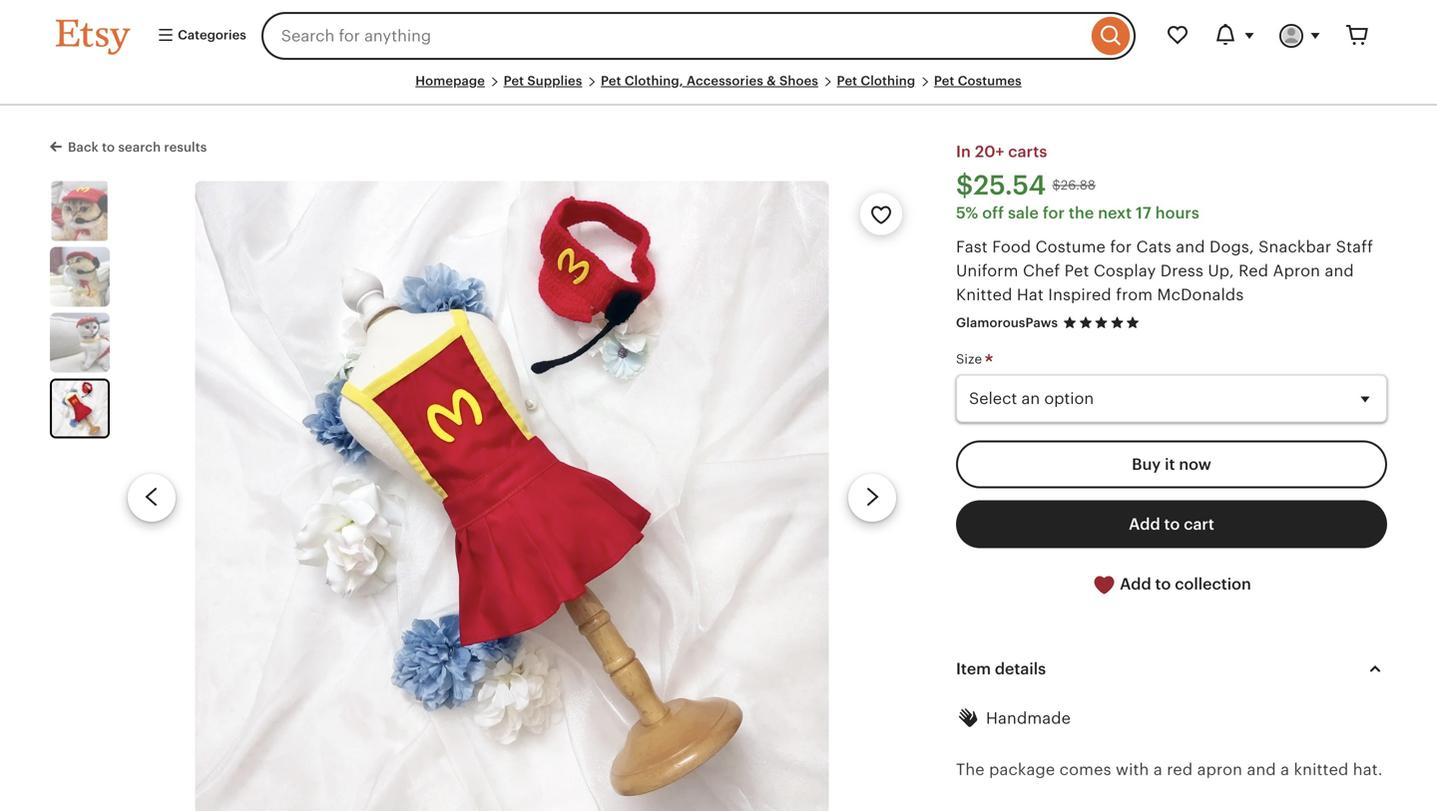 Task type: describe. For each thing, give the bounding box(es) containing it.
fast food costume for cats and dogs, snackbar staff uniform chef pet cosplay dress up, red apron and knitted hat inspired from mcdonalds
[[956, 238, 1373, 304]]

for for cats
[[1110, 238, 1132, 256]]

add to cart
[[1129, 515, 1215, 533]]

categories button
[[142, 18, 255, 54]]

hat.
[[1353, 761, 1383, 779]]

handmade
[[986, 710, 1071, 728]]

in
[[956, 143, 971, 161]]

red
[[1239, 262, 1269, 280]]

item
[[956, 660, 991, 678]]

homepage link
[[415, 73, 485, 88]]

back
[[68, 140, 99, 155]]

details
[[995, 660, 1046, 678]]

supplies
[[527, 73, 582, 88]]

carts
[[1008, 143, 1047, 161]]

knitted
[[956, 286, 1012, 304]]

pet clothing, accessories & shoes
[[601, 73, 818, 88]]

pet inside fast food costume for cats and dogs, snackbar staff uniform chef pet cosplay dress up, red apron and knitted hat inspired from mcdonalds
[[1065, 262, 1089, 280]]

costumes
[[958, 73, 1022, 88]]

categories
[[175, 27, 246, 42]]

it
[[1165, 455, 1175, 473]]

staff
[[1336, 238, 1373, 256]]

mcdonalds
[[1157, 286, 1244, 304]]

cosplay
[[1094, 262, 1156, 280]]

now
[[1179, 455, 1211, 473]]

buy it now button
[[956, 441, 1387, 488]]

hours
[[1156, 204, 1200, 222]]

apron
[[1273, 262, 1321, 280]]

buy it now
[[1132, 455, 1211, 473]]

pet supplies
[[504, 73, 582, 88]]

add to cart button
[[956, 500, 1387, 548]]

2 a from the left
[[1281, 761, 1290, 779]]

1 horizontal spatial and
[[1247, 761, 1276, 779]]

snackbar
[[1259, 238, 1332, 256]]

menu bar containing homepage
[[56, 72, 1381, 106]]

1 vertical spatial and
[[1325, 262, 1354, 280]]

pet for pet clothing
[[837, 73, 857, 88]]

&
[[767, 73, 776, 88]]

knitted
[[1294, 761, 1349, 779]]

search
[[118, 140, 161, 155]]

inspired
[[1048, 286, 1112, 304]]

next
[[1098, 204, 1132, 222]]

to for collection
[[1155, 575, 1171, 593]]

chef
[[1023, 262, 1060, 280]]

1 horizontal spatial fast food costume for cats and dogs snackbar staff uniform image 4 image
[[195, 181, 829, 811]]

the package comes with a red apron and a knitted hat.
[[956, 761, 1383, 779]]

pet costumes
[[934, 73, 1022, 88]]

sale
[[1008, 204, 1039, 222]]

pet for pet supplies
[[504, 73, 524, 88]]

with
[[1116, 761, 1149, 779]]

red
[[1167, 761, 1193, 779]]

glamorouspaws
[[956, 315, 1058, 330]]

cats
[[1136, 238, 1172, 256]]

20+
[[975, 143, 1004, 161]]

the
[[956, 761, 985, 779]]



Task type: locate. For each thing, give the bounding box(es) containing it.
5%
[[956, 204, 978, 222]]

0 vertical spatial for
[[1043, 204, 1065, 222]]

0 vertical spatial add
[[1129, 515, 1160, 533]]

$26.88
[[1052, 178, 1096, 193]]

pet clothing link
[[837, 73, 916, 88]]

0 vertical spatial to
[[102, 140, 115, 155]]

size
[[956, 352, 986, 367]]

fast food costume for cats and dogs snackbar staff uniform image 2 image
[[50, 247, 110, 307]]

menu bar
[[56, 72, 1381, 106]]

to right "back"
[[102, 140, 115, 155]]

apron
[[1197, 761, 1243, 779]]

clothing,
[[625, 73, 683, 88]]

glamorouspaws link
[[956, 315, 1058, 330]]

cart
[[1184, 515, 1215, 533]]

and down staff
[[1325, 262, 1354, 280]]

to left collection
[[1155, 575, 1171, 593]]

collection
[[1175, 575, 1251, 593]]

for for the
[[1043, 204, 1065, 222]]

0 horizontal spatial for
[[1043, 204, 1065, 222]]

0 horizontal spatial fast food costume for cats and dogs snackbar staff uniform image 4 image
[[52, 381, 108, 436]]

item details
[[956, 660, 1046, 678]]

pet costumes link
[[934, 73, 1022, 88]]

1 horizontal spatial for
[[1110, 238, 1132, 256]]

pet for pet costumes
[[934, 73, 955, 88]]

a left the knitted
[[1281, 761, 1290, 779]]

pet up 'inspired'
[[1065, 262, 1089, 280]]

$25.54 $26.88
[[956, 170, 1096, 201]]

comes
[[1060, 761, 1111, 779]]

a left red
[[1154, 761, 1163, 779]]

0 horizontal spatial and
[[1176, 238, 1205, 256]]

5% off sale for the next 17 hours
[[956, 204, 1200, 222]]

hat
[[1017, 286, 1044, 304]]

add
[[1129, 515, 1160, 533], [1120, 575, 1151, 593]]

off
[[982, 204, 1004, 222]]

pet left costumes on the top right of the page
[[934, 73, 955, 88]]

the
[[1069, 204, 1094, 222]]

to for cart
[[1164, 515, 1180, 533]]

pet left clothing
[[837, 73, 857, 88]]

2 horizontal spatial and
[[1325, 262, 1354, 280]]

fast
[[956, 238, 988, 256]]

for left the
[[1043, 204, 1065, 222]]

Search for anything text field
[[261, 12, 1087, 60]]

and right apron
[[1247, 761, 1276, 779]]

pet left clothing,
[[601, 73, 621, 88]]

add down the add to cart
[[1120, 575, 1151, 593]]

up,
[[1208, 262, 1234, 280]]

item details button
[[938, 645, 1405, 693]]

clothing
[[861, 73, 916, 88]]

categories banner
[[20, 0, 1417, 72]]

results
[[164, 140, 207, 155]]

fast food costume for cats and dogs snackbar staff uniform image 4 image
[[195, 181, 829, 811], [52, 381, 108, 436]]

none search field inside the categories banner
[[261, 12, 1136, 60]]

1 a from the left
[[1154, 761, 1163, 779]]

add for add to cart
[[1129, 515, 1160, 533]]

17
[[1136, 204, 1152, 222]]

a
[[1154, 761, 1163, 779], [1281, 761, 1290, 779]]

homepage
[[415, 73, 485, 88]]

for
[[1043, 204, 1065, 222], [1110, 238, 1132, 256]]

costume
[[1036, 238, 1106, 256]]

to
[[102, 140, 115, 155], [1164, 515, 1180, 533], [1155, 575, 1171, 593]]

shoes
[[779, 73, 818, 88]]

0 vertical spatial and
[[1176, 238, 1205, 256]]

dress
[[1161, 262, 1204, 280]]

pet for pet clothing, accessories & shoes
[[601, 73, 621, 88]]

accessories
[[687, 73, 763, 88]]

add for add to collection
[[1120, 575, 1151, 593]]

food
[[992, 238, 1031, 256]]

buy
[[1132, 455, 1161, 473]]

in 20+ carts
[[956, 143, 1047, 161]]

dogs,
[[1210, 238, 1254, 256]]

pet clothing, accessories & shoes link
[[601, 73, 818, 88]]

$25.54
[[956, 170, 1046, 201]]

pet
[[504, 73, 524, 88], [601, 73, 621, 88], [837, 73, 857, 88], [934, 73, 955, 88], [1065, 262, 1089, 280]]

0 horizontal spatial a
[[1154, 761, 1163, 779]]

fast food costume for cats and dogs snackbar staff uniform image 3 image
[[50, 313, 110, 373]]

None search field
[[261, 12, 1136, 60]]

add left cart
[[1129, 515, 1160, 533]]

back to search results
[[68, 140, 207, 155]]

1 horizontal spatial a
[[1281, 761, 1290, 779]]

2 vertical spatial to
[[1155, 575, 1171, 593]]

and up dress
[[1176, 238, 1205, 256]]

pet clothing
[[837, 73, 916, 88]]

and
[[1176, 238, 1205, 256], [1325, 262, 1354, 280], [1247, 761, 1276, 779]]

pet supplies link
[[504, 73, 582, 88]]

from
[[1116, 286, 1153, 304]]

to for search
[[102, 140, 115, 155]]

pet left the "supplies"
[[504, 73, 524, 88]]

for up cosplay
[[1110, 238, 1132, 256]]

package
[[989, 761, 1055, 779]]

1 vertical spatial to
[[1164, 515, 1180, 533]]

add to collection
[[1116, 575, 1251, 593]]

to left cart
[[1164, 515, 1180, 533]]

uniform
[[956, 262, 1019, 280]]

2 vertical spatial and
[[1247, 761, 1276, 779]]

for inside fast food costume for cats and dogs, snackbar staff uniform chef pet cosplay dress up, red apron and knitted hat inspired from mcdonalds
[[1110, 238, 1132, 256]]

back to search results link
[[50, 136, 207, 157]]

1 vertical spatial for
[[1110, 238, 1132, 256]]

add to collection button
[[956, 560, 1387, 610]]

1 vertical spatial add
[[1120, 575, 1151, 593]]

fast food costume for cats and dogs snackbar staff uniform image 1 image
[[50, 181, 110, 241]]



Task type: vqa. For each thing, say whether or not it's contained in the screenshot.
the bottom for
yes



